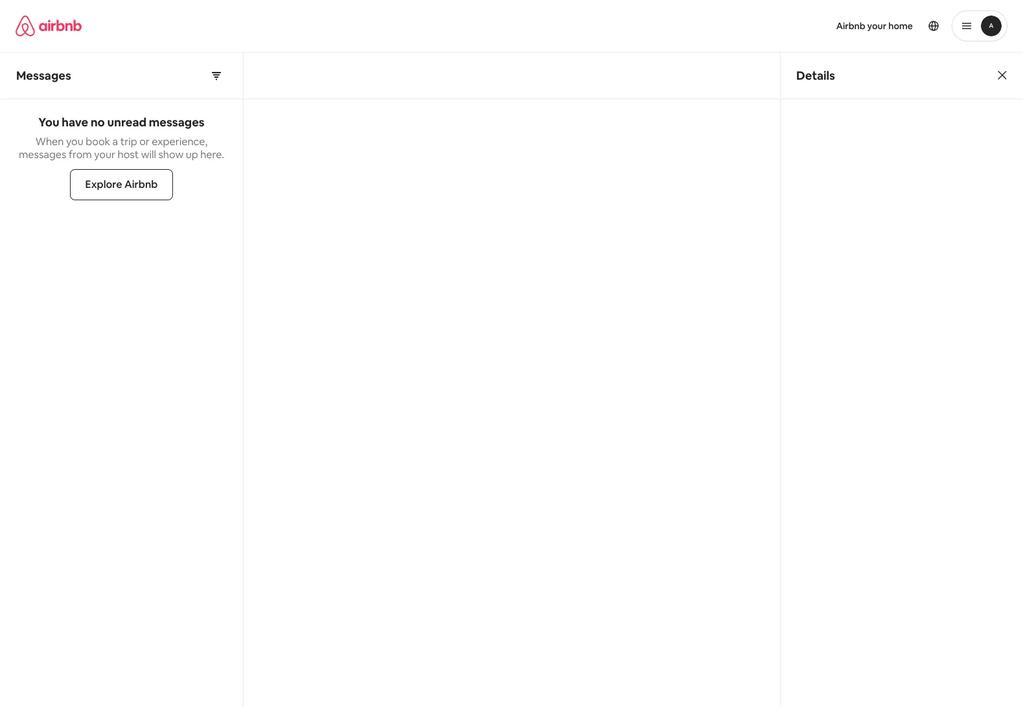 Task type: describe. For each thing, give the bounding box(es) containing it.
unread
[[107, 115, 146, 130]]

messaging page main contents element
[[0, 52, 1024, 707]]

a
[[112, 135, 118, 148]]

explore airbnb link
[[70, 169, 173, 200]]

you have no unread messages when you book a trip or experience, messages from your host will show up here.
[[19, 115, 224, 161]]

from
[[69, 148, 92, 161]]

you
[[38, 115, 59, 130]]

will
[[141, 148, 156, 161]]

here.
[[200, 148, 224, 161]]

filter conversations. current filter: all conversations image
[[211, 70, 222, 81]]

trip
[[120, 135, 137, 148]]

when
[[36, 135, 64, 148]]

explore
[[85, 178, 122, 191]]

experience,
[[152, 135, 208, 148]]

host
[[118, 148, 139, 161]]

no
[[91, 115, 105, 130]]



Task type: vqa. For each thing, say whether or not it's contained in the screenshot.
issue
no



Task type: locate. For each thing, give the bounding box(es) containing it.
0 horizontal spatial your
[[94, 148, 115, 161]]

airbnb inside messaging page main contents element
[[124, 178, 158, 191]]

0 horizontal spatial airbnb
[[124, 178, 158, 191]]

1 horizontal spatial airbnb
[[837, 20, 866, 32]]

1 vertical spatial messages
[[19, 148, 66, 161]]

airbnb inside 'profile' element
[[837, 20, 866, 32]]

profile element
[[527, 0, 1008, 52]]

0 vertical spatial your
[[868, 20, 887, 32]]

your
[[868, 20, 887, 32], [94, 148, 115, 161]]

messages
[[16, 68, 71, 83]]

messages up experience,
[[149, 115, 205, 130]]

your inside 'profile' element
[[868, 20, 887, 32]]

messages
[[149, 115, 205, 130], [19, 148, 66, 161]]

details
[[797, 68, 836, 83]]

you
[[66, 135, 83, 148]]

0 vertical spatial messages
[[149, 115, 205, 130]]

1 horizontal spatial your
[[868, 20, 887, 32]]

your inside 'you have no unread messages when you book a trip or experience, messages from your host will show up here.'
[[94, 148, 115, 161]]

messages down you
[[19, 148, 66, 161]]

your left host
[[94, 148, 115, 161]]

1 vertical spatial airbnb
[[124, 178, 158, 191]]

0 horizontal spatial messages
[[19, 148, 66, 161]]

or
[[139, 135, 150, 148]]

airbnb
[[837, 20, 866, 32], [124, 178, 158, 191]]

airbnb left home
[[837, 20, 866, 32]]

1 vertical spatial your
[[94, 148, 115, 161]]

home
[[889, 20, 913, 32]]

your left home
[[868, 20, 887, 32]]

show
[[158, 148, 184, 161]]

explore airbnb
[[85, 178, 158, 191]]

airbnb down will
[[124, 178, 158, 191]]

up
[[186, 148, 198, 161]]

airbnb your home
[[837, 20, 913, 32]]

book
[[86, 135, 110, 148]]

airbnb your home link
[[829, 12, 921, 40]]

have
[[62, 115, 88, 130]]

1 horizontal spatial messages
[[149, 115, 205, 130]]

0 vertical spatial airbnb
[[837, 20, 866, 32]]



